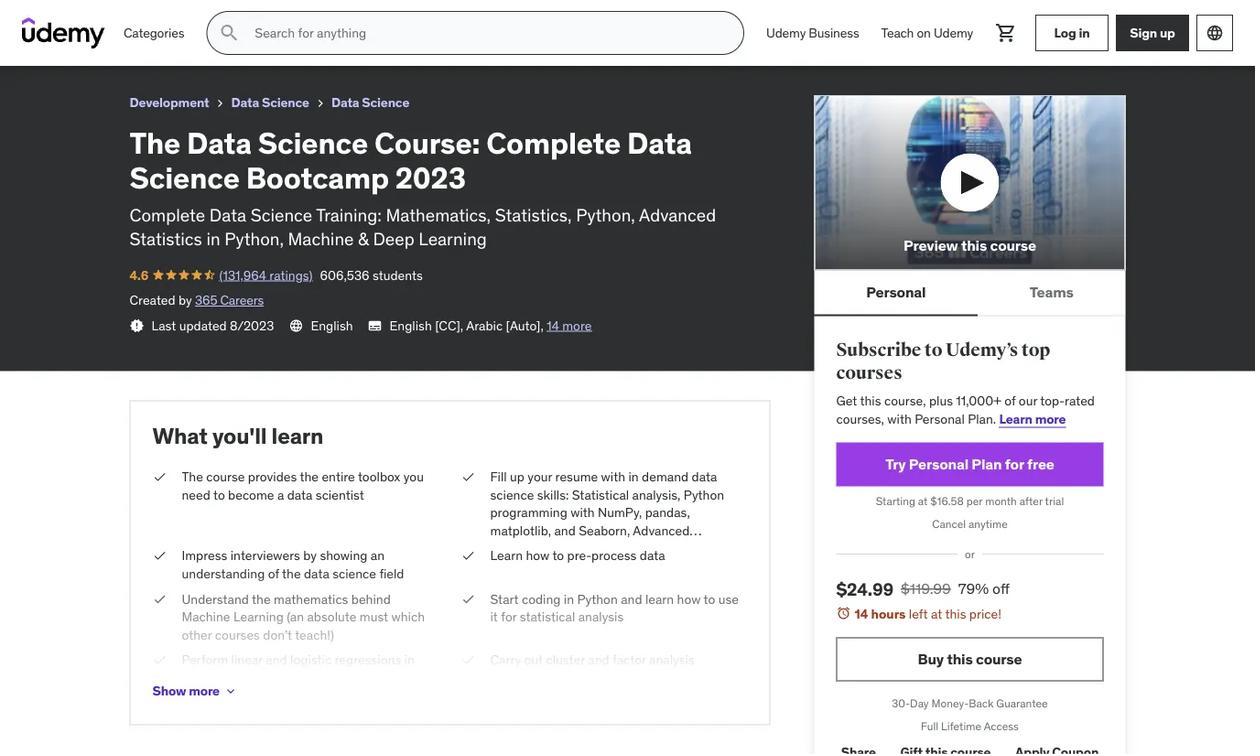 Task type: vqa. For each thing, say whether or not it's contained in the screenshot.
bottommost Personal
yes



Task type: locate. For each thing, give the bounding box(es) containing it.
courses inside the understand the mathematics behind machine learning (an absolute must which other courses don't teach!)
[[215, 627, 260, 643]]

english right closed captions image
[[390, 317, 432, 334]]

1 horizontal spatial ratings)
[[269, 267, 313, 283]]

8/2023
[[230, 317, 274, 334]]

science down showing
[[333, 566, 376, 582]]

1 horizontal spatial by
[[303, 548, 317, 564]]

learn down our
[[1000, 411, 1033, 427]]

and down models
[[621, 591, 642, 608]]

[auto]
[[506, 317, 541, 334]]

1 vertical spatial how
[[677, 591, 701, 608]]

0 horizontal spatial by
[[179, 292, 192, 308]]

tab list
[[815, 270, 1126, 316]]

science
[[80, 8, 135, 27], [303, 8, 358, 27], [262, 94, 309, 111], [362, 94, 410, 111], [258, 124, 368, 161], [130, 160, 240, 196], [251, 204, 313, 226]]

0 vertical spatial python
[[684, 487, 725, 503]]

2 vertical spatial python
[[182, 670, 222, 687]]

learning down 'mathematics,'
[[419, 228, 487, 250]]

0 horizontal spatial more
[[189, 683, 220, 700]]

teams
[[1030, 283, 1074, 301]]

1 horizontal spatial 606,536
[[320, 267, 370, 283]]

price!
[[970, 606, 1002, 622]]

0 vertical spatial analysis,
[[632, 487, 681, 503]]

ratings)
[[105, 32, 148, 48], [269, 267, 313, 283]]

the
[[300, 469, 319, 485], [282, 566, 301, 582], [252, 591, 271, 608]]

mathematics
[[274, 591, 348, 608]]

data science
[[231, 94, 309, 111], [331, 94, 410, 111]]

learning up start
[[490, 558, 541, 575]]

0 vertical spatial learning
[[419, 228, 487, 250]]

1 vertical spatial 4.6
[[130, 267, 148, 283]]

365
[[195, 292, 217, 308]]

this inside get this course, plus 11,000+ of our top-rated courses, with personal plan.
[[860, 393, 881, 409]]

ratings) up course language icon
[[269, 267, 313, 283]]

coding
[[522, 591, 561, 608]]

1 vertical spatial courses
[[215, 627, 260, 643]]

students down the data science course: complete data science bootcamp 2023
[[208, 32, 259, 48]]

2 vertical spatial more
[[189, 683, 220, 700]]

xsmall image
[[213, 96, 228, 111], [461, 468, 476, 486], [223, 684, 238, 699]]

learning up don't at the left bottom
[[233, 609, 284, 625]]

the data science course: complete data science bootcamp 2023
[[15, 8, 473, 27]]

you'll
[[212, 423, 267, 450]]

at left "$16.58"
[[918, 495, 928, 509]]

this for preview
[[961, 236, 987, 255]]

1 vertical spatial up
[[510, 469, 525, 485]]

more
[[562, 317, 592, 334], [1035, 411, 1066, 427], [189, 683, 220, 700]]

sign up
[[1130, 24, 1176, 41]]

0 vertical spatial of
[[1005, 393, 1016, 409]]

1 vertical spatial learn
[[645, 591, 674, 608]]

this right preview
[[961, 236, 987, 255]]

0 horizontal spatial python
[[182, 670, 222, 687]]

more down perform
[[189, 683, 220, 700]]

logistic
[[290, 652, 332, 669]]

1 udemy from the left
[[767, 24, 806, 41]]

xsmall image for the course provides the entire toolbox you need to become a data scientist
[[152, 468, 167, 486]]

1 horizontal spatial 14
[[855, 606, 868, 622]]

606,536 left submit search icon
[[156, 32, 205, 48]]

the inside the course provides the entire toolbox you need to become a data scientist
[[300, 469, 319, 485]]

xsmall image for start coding in python and learn how to use it for statistical analysis
[[461, 591, 476, 609]]

0 vertical spatial 606,536 students
[[156, 32, 259, 48]]

2 horizontal spatial python
[[684, 487, 725, 503]]

of left our
[[1005, 393, 1016, 409]]

analysis
[[578, 609, 624, 625], [649, 652, 695, 669]]

deep right &
[[373, 228, 415, 250]]

by left 365
[[179, 292, 192, 308]]

this inside "button"
[[947, 650, 973, 669]]

the inside the course provides the entire toolbox you need to become a data scientist
[[182, 469, 203, 485]]

money-
[[932, 697, 969, 711]]

by left showing
[[303, 548, 317, 564]]

0 horizontal spatial 4.6
[[15, 32, 33, 48]]

learn
[[1000, 411, 1033, 427], [490, 548, 523, 564]]

0 horizontal spatial ratings)
[[105, 32, 148, 48]]

2 english from the left
[[390, 317, 432, 334]]

0 horizontal spatial learning
[[233, 609, 284, 625]]

606,536 students down the data science course: complete data science bootcamp 2023
[[156, 32, 259, 48]]

data
[[692, 469, 717, 485], [287, 487, 313, 503], [640, 548, 665, 564], [304, 566, 329, 582]]

xsmall image for learn how to pre-process data
[[461, 547, 476, 565]]

for
[[1005, 455, 1024, 474], [501, 609, 517, 625]]

more for learn more
[[1035, 411, 1066, 427]]

course: inside the data science course: complete data science bootcamp 2023 complete data science training: mathematics, statistics, python, advanced statistics in python, machine & deep learning
[[375, 124, 480, 161]]

machine inside the data science course: complete data science bootcamp 2023 complete data science training: mathematics, statistics, python, advanced statistics in python, machine & deep learning
[[288, 228, 354, 250]]

closed captions image
[[368, 318, 382, 333]]

udemy's
[[946, 339, 1018, 361]]

in
[[1079, 24, 1090, 41], [206, 228, 220, 250], [629, 469, 639, 485], [564, 591, 574, 608], [404, 652, 415, 669]]

0 vertical spatial statistical
[[490, 540, 546, 557]]

top
[[1022, 339, 1051, 361]]

of inside impress interviewers by showing an understanding of the data science field
[[268, 566, 279, 582]]

by inside impress interviewers by showing an understanding of the data science field
[[303, 548, 317, 564]]

how up "learning"
[[526, 548, 550, 564]]

learn down matplotlib,
[[490, 548, 523, 564]]

0 vertical spatial how
[[526, 548, 550, 564]]

lifetime
[[941, 720, 982, 734]]

1 horizontal spatial 606,536 students
[[320, 267, 423, 283]]

learning
[[419, 228, 487, 250], [490, 558, 541, 575], [233, 609, 284, 625]]

1 vertical spatial python,
[[225, 228, 284, 250]]

complete for the data science course: complete data science bootcamp 2023
[[195, 8, 263, 27]]

0 vertical spatial for
[[1005, 455, 1024, 474]]

2 vertical spatial the
[[252, 591, 271, 608]]

for right 'it'
[[501, 609, 517, 625]]

0 horizontal spatial up
[[510, 469, 525, 485]]

complete up the 'statistics,'
[[486, 124, 621, 161]]

python down perform
[[182, 670, 222, 687]]

udemy inside udemy business link
[[767, 24, 806, 41]]

2023 inside the data science course: complete data science bootcamp 2023 complete data science training: mathematics, statistics, python, advanced statistics in python, machine & deep learning
[[395, 160, 466, 196]]

preview
[[904, 236, 958, 255]]

course up become
[[206, 469, 245, 485]]

1 horizontal spatial data science link
[[331, 92, 410, 114]]

course inside button
[[990, 236, 1037, 255]]

the inside the data science course: complete data science bootcamp 2023 complete data science training: mathematics, statistics, python, advanced statistics in python, machine & deep learning
[[130, 124, 180, 161]]

data inside impress interviewers by showing an understanding of the data science field
[[304, 566, 329, 582]]

up right sign
[[1160, 24, 1176, 41]]

1 horizontal spatial machine
[[288, 228, 354, 250]]

2 vertical spatial learning
[[233, 609, 284, 625]]

personal down plus
[[915, 411, 965, 427]]

analysis, up stats
[[549, 540, 597, 557]]

this inside button
[[961, 236, 987, 255]]

xsmall image
[[313, 96, 328, 111], [130, 319, 144, 333], [152, 468, 167, 486], [152, 547, 167, 565], [461, 547, 476, 565], [152, 591, 167, 609], [461, 591, 476, 609], [152, 652, 167, 670], [461, 652, 476, 670]]

in left demand
[[629, 469, 639, 485]]

in right statistics
[[206, 228, 220, 250]]

to inside the course provides the entire toolbox you need to become a data scientist
[[213, 487, 225, 503]]

students up closed captions image
[[373, 267, 423, 283]]

course down price!
[[976, 650, 1022, 669]]

plan
[[972, 455, 1002, 474]]

and down don't at the left bottom
[[266, 652, 287, 669]]

at right left
[[931, 606, 943, 622]]

development link
[[130, 92, 209, 114]]

at inside starting at $16.58 per month after trial cancel anytime
[[918, 495, 928, 509]]

per
[[967, 495, 983, 509]]

1 vertical spatial ratings)
[[269, 267, 313, 283]]

0 horizontal spatial udemy
[[767, 24, 806, 41]]

1 horizontal spatial data science
[[331, 94, 410, 111]]

1 horizontal spatial the
[[130, 124, 180, 161]]

month
[[986, 495, 1017, 509]]

personal inside personal button
[[866, 283, 926, 301]]

0 vertical spatial deep
[[373, 228, 415, 250]]

for left free
[[1005, 455, 1024, 474]]

bootcamp for the data science course: complete data science bootcamp 2023
[[362, 8, 434, 27]]

data inside the fill up your resume with in demand data science skills: statistical analysis, python programming with numpy, pandas, matplotlib, and seaborn, advanced statistical analysis, tableau, machine learning with stats models and scikit-learn, deep learning with tensorflow
[[692, 469, 717, 485]]

1 horizontal spatial learning
[[419, 228, 487, 250]]

this
[[961, 236, 987, 255], [860, 393, 881, 409], [945, 606, 967, 622], [947, 650, 973, 669]]

toolbox
[[358, 469, 400, 485]]

0 horizontal spatial of
[[268, 566, 279, 582]]

numpy,
[[598, 505, 642, 521]]

1 horizontal spatial udemy
[[934, 24, 973, 41]]

xsmall image for carry out cluster and factor analysis
[[461, 652, 476, 670]]

data right demand
[[692, 469, 717, 485]]

deep up 'it'
[[490, 576, 521, 593]]

advanced inside the data science course: complete data science bootcamp 2023 complete data science training: mathematics, statistics, python, advanced statistics in python, machine & deep learning
[[639, 204, 716, 226]]

learning inside the fill up your resume with in demand data science skills: statistical analysis, python programming with numpy, pandas, matplotlib, and seaborn, advanced statistical analysis, tableau, machine learning with stats models and scikit-learn, deep learning with tensorflow
[[490, 558, 541, 575]]

0 horizontal spatial deep
[[373, 228, 415, 250]]

the for the course provides the entire toolbox you need to become a data scientist
[[182, 469, 203, 485]]

science down fill
[[490, 487, 534, 503]]

and left the factor
[[588, 652, 610, 669]]

tensorflow
[[601, 576, 666, 593]]

course inside "button"
[[976, 650, 1022, 669]]

0 vertical spatial 606,536
[[156, 32, 205, 48]]

english right course language icon
[[311, 317, 353, 334]]

submit search image
[[218, 22, 240, 44]]

get
[[837, 393, 857, 409]]

1 vertical spatial the
[[282, 566, 301, 582]]

analysis, down demand
[[632, 487, 681, 503]]

(131,964 up careers
[[219, 267, 266, 283]]

python inside start coding in python and learn how to use it for statistical analysis
[[577, 591, 618, 608]]

1 vertical spatial 2023
[[395, 160, 466, 196]]

2 vertical spatial xsmall image
[[223, 684, 238, 699]]

with down course,
[[888, 411, 912, 427]]

0 vertical spatial machine
[[288, 228, 354, 250]]

to
[[925, 339, 943, 361], [213, 487, 225, 503], [553, 548, 564, 564], [704, 591, 716, 608]]

to right the need
[[213, 487, 225, 503]]

0 horizontal spatial for
[[501, 609, 517, 625]]

1 vertical spatial (131,964 ratings)
[[219, 267, 313, 283]]

use
[[719, 591, 739, 608]]

analysis inside start coding in python and learn how to use it for statistical analysis
[[578, 609, 624, 625]]

course for preview this course
[[990, 236, 1037, 255]]

personal
[[866, 283, 926, 301], [915, 411, 965, 427], [909, 455, 969, 474]]

created by 365 careers
[[130, 292, 264, 308]]

606,536 students down &
[[320, 267, 423, 283]]

the down interviewers
[[282, 566, 301, 582]]

0 horizontal spatial course:
[[139, 8, 192, 27]]

1 horizontal spatial analysis
[[649, 652, 695, 669]]

this up "courses,"
[[860, 393, 881, 409]]

course,
[[885, 393, 926, 409]]

perform linear and logistic regressions in python
[[182, 652, 415, 687]]

fill up your resume with in demand data science skills: statistical analysis, python programming with numpy, pandas, matplotlib, and seaborn, advanced statistical analysis, tableau, machine learning with stats models and scikit-learn, deep learning with tensorflow
[[490, 469, 739, 593]]

complete right categories
[[195, 8, 263, 27]]

udemy left the business
[[767, 24, 806, 41]]

last
[[152, 317, 176, 334]]

&
[[358, 228, 369, 250]]

more down top-
[[1035, 411, 1066, 427]]

python down stats
[[577, 591, 618, 608]]

ratings) up development
[[105, 32, 148, 48]]

1 vertical spatial analysis
[[649, 652, 695, 669]]

by
[[179, 292, 192, 308], [303, 548, 317, 564]]

1 vertical spatial more
[[1035, 411, 1066, 427]]

data right a
[[287, 487, 313, 503]]

xsmall image left fill
[[461, 468, 476, 486]]

0 horizontal spatial students
[[208, 32, 259, 48]]

python up pandas,
[[684, 487, 725, 503]]

how down "scikit-"
[[677, 591, 701, 608]]

1 horizontal spatial at
[[931, 606, 943, 622]]

learn for learn how to pre-process data
[[490, 548, 523, 564]]

1 vertical spatial science
[[333, 566, 376, 582]]

how inside start coding in python and learn how to use it for statistical analysis
[[677, 591, 701, 608]]

buy this course button
[[837, 638, 1104, 682]]

more right ","
[[562, 317, 592, 334]]

udemy right on
[[934, 24, 973, 41]]

rated
[[1065, 393, 1095, 409]]

to left use
[[704, 591, 716, 608]]

1 vertical spatial machine
[[650, 540, 699, 557]]

course: left submit search icon
[[139, 8, 192, 27]]

courses up linear on the left
[[215, 627, 260, 643]]

machine up other
[[182, 609, 230, 625]]

2 udemy from the left
[[934, 24, 973, 41]]

of inside get this course, plus 11,000+ of our top-rated courses, with personal plan.
[[1005, 393, 1016, 409]]

xsmall image right the development link
[[213, 96, 228, 111]]

of down interviewers
[[268, 566, 279, 582]]

statistical
[[572, 487, 629, 503]]

2023
[[437, 8, 473, 27], [395, 160, 466, 196]]

machine up "scikit-"
[[650, 540, 699, 557]]

1 vertical spatial bootcamp
[[246, 160, 389, 196]]

0 vertical spatial complete
[[195, 8, 263, 27]]

1 horizontal spatial (131,964
[[219, 267, 266, 283]]

course
[[990, 236, 1037, 255], [206, 469, 245, 485], [976, 650, 1022, 669]]

choose a language image
[[1206, 24, 1224, 42]]

1 horizontal spatial how
[[677, 591, 701, 608]]

data up mathematics
[[304, 566, 329, 582]]

the up don't at the left bottom
[[252, 591, 271, 608]]

python, up careers
[[225, 228, 284, 250]]

statistical down matplotlib,
[[490, 540, 546, 557]]

1 vertical spatial course
[[206, 469, 245, 485]]

learn up provides
[[272, 423, 324, 450]]

0 horizontal spatial learn
[[272, 423, 324, 450]]

carry
[[490, 652, 521, 669]]

data
[[44, 8, 76, 27], [267, 8, 299, 27], [231, 94, 259, 111], [331, 94, 359, 111], [187, 124, 252, 161], [627, 124, 692, 161], [210, 204, 246, 226]]

0 horizontal spatial machine
[[182, 609, 230, 625]]

2 vertical spatial machine
[[182, 609, 230, 625]]

analysis up 'carry out cluster and factor analysis' on the bottom of page
[[578, 609, 624, 625]]

1 vertical spatial deep
[[490, 576, 521, 593]]

and
[[554, 523, 576, 539], [647, 558, 669, 575], [621, 591, 642, 608], [266, 652, 287, 669], [588, 652, 610, 669]]

python, right the 'statistics,'
[[576, 204, 635, 226]]

a
[[277, 487, 284, 503]]

personal button
[[815, 270, 978, 314]]

,
[[541, 317, 544, 334]]

0 vertical spatial advanced
[[639, 204, 716, 226]]

courses inside the 'subscribe to udemy's top courses'
[[837, 362, 903, 385]]

with down stats
[[574, 576, 598, 593]]

2 vertical spatial the
[[182, 469, 203, 485]]

complete up statistics
[[130, 204, 205, 226]]

2 horizontal spatial learning
[[490, 558, 541, 575]]

in inside the data science course: complete data science bootcamp 2023 complete data science training: mathematics, statistics, python, advanced statistics in python, machine & deep learning
[[206, 228, 220, 250]]

1 vertical spatial 14
[[855, 606, 868, 622]]

the left entire
[[300, 469, 319, 485]]

0 vertical spatial bootcamp
[[362, 8, 434, 27]]

log
[[1054, 24, 1076, 41]]

this right buy
[[947, 650, 973, 669]]

learn down "scikit-"
[[645, 591, 674, 608]]

1 vertical spatial by
[[303, 548, 317, 564]]

(131,964 left categories dropdown button
[[55, 32, 102, 48]]

and up tensorflow on the bottom of page
[[647, 558, 669, 575]]

to left udemy's
[[925, 339, 943, 361]]

in right 'coding'
[[564, 591, 574, 608]]

skills:
[[537, 487, 569, 503]]

1 english from the left
[[311, 317, 353, 334]]

english for english
[[311, 317, 353, 334]]

1 horizontal spatial course:
[[375, 124, 480, 161]]

impress
[[182, 548, 227, 564]]

up right fill
[[510, 469, 525, 485]]

2 horizontal spatial more
[[1035, 411, 1066, 427]]

more for show more
[[189, 683, 220, 700]]

course up teams
[[990, 236, 1037, 255]]

teach on udemy link
[[870, 11, 984, 55]]

up inside the fill up your resume with in demand data science skills: statistical analysis, python programming with numpy, pandas, matplotlib, and seaborn, advanced statistical analysis, tableau, machine learning with stats models and scikit-learn, deep learning with tensorflow
[[510, 469, 525, 485]]

udemy business link
[[756, 11, 870, 55]]

advanced
[[639, 204, 716, 226], [633, 523, 690, 539]]

students
[[208, 32, 259, 48], [373, 267, 423, 283]]

14 right alarm image
[[855, 606, 868, 622]]

data up tensorflow on the bottom of page
[[640, 548, 665, 564]]

2023 for the data science course: complete data science bootcamp 2023 complete data science training: mathematics, statistics, python, advanced statistics in python, machine & deep learning
[[395, 160, 466, 196]]

0 vertical spatial science
[[490, 487, 534, 503]]

left
[[909, 606, 928, 622]]

1 vertical spatial 606,536 students
[[320, 267, 423, 283]]

in inside the fill up your resume with in demand data science skills: statistical analysis, python programming with numpy, pandas, matplotlib, and seaborn, advanced statistical analysis, tableau, machine learning with stats models and scikit-learn, deep learning with tensorflow
[[629, 469, 639, 485]]

machine inside the understand the mathematics behind machine learning (an absolute must which other courses don't teach!)
[[182, 609, 230, 625]]

in inside perform linear and logistic regressions in python
[[404, 652, 415, 669]]

preview this course
[[904, 236, 1037, 255]]

1 vertical spatial course:
[[375, 124, 480, 161]]

complete for the data science course: complete data science bootcamp 2023 complete data science training: mathematics, statistics, python, advanced statistics in python, machine & deep learning
[[486, 124, 621, 161]]

0 vertical spatial the
[[15, 8, 40, 27]]

the for the data science course: complete data science bootcamp 2023
[[15, 8, 40, 27]]

your
[[528, 469, 552, 485]]

0 horizontal spatial science
[[333, 566, 376, 582]]

0 vertical spatial courses
[[837, 362, 903, 385]]

2023 for the data science course: complete data science bootcamp 2023
[[437, 8, 473, 27]]

analysis right the factor
[[649, 652, 695, 669]]

statistical down 'coding'
[[520, 609, 575, 625]]

30-day money-back guarantee full lifetime access
[[892, 697, 1048, 734]]

1 vertical spatial statistical
[[520, 609, 575, 625]]

statistical inside the fill up your resume with in demand data science skills: statistical analysis, python programming with numpy, pandas, matplotlib, and seaborn, advanced statistical analysis, tableau, machine learning with stats models and scikit-learn, deep learning with tensorflow
[[490, 540, 546, 557]]

guarantee
[[997, 697, 1048, 711]]

understanding
[[182, 566, 265, 582]]

14 right ","
[[547, 317, 559, 334]]

this left price!
[[945, 606, 967, 622]]

more inside button
[[189, 683, 220, 700]]

what you'll learn
[[152, 423, 324, 450]]

understand the mathematics behind machine learning (an absolute must which other courses don't teach!)
[[182, 591, 425, 643]]

sign
[[1130, 24, 1157, 41]]

learn more link
[[1000, 411, 1066, 427]]

udemy image
[[22, 17, 105, 49]]

xsmall image down linear on the left
[[223, 684, 238, 699]]

0 horizontal spatial learn
[[490, 548, 523, 564]]

in right regressions
[[404, 652, 415, 669]]

bootcamp inside the data science course: complete data science bootcamp 2023 complete data science training: mathematics, statistics, python, advanced statistics in python, machine & deep learning
[[246, 160, 389, 196]]

personal up "$16.58"
[[909, 455, 969, 474]]

606,536 down &
[[320, 267, 370, 283]]

courses down subscribe
[[837, 362, 903, 385]]

machine down training:
[[288, 228, 354, 250]]

in inside start coding in python and learn how to use it for statistical analysis
[[564, 591, 574, 608]]



Task type: describe. For each thing, give the bounding box(es) containing it.
scientist
[[316, 487, 364, 503]]

0 horizontal spatial 606,536 students
[[156, 32, 259, 48]]

personal inside get this course, plus 11,000+ of our top-rated courses, with personal plan.
[[915, 411, 965, 427]]

0 vertical spatial (131,964
[[55, 32, 102, 48]]

0 vertical spatial xsmall image
[[213, 96, 228, 111]]

to inside start coding in python and learn how to use it for statistical analysis
[[704, 591, 716, 608]]

the for the data science course: complete data science bootcamp 2023 complete data science training: mathematics, statistics, python, advanced statistics in python, machine & deep learning
[[130, 124, 180, 161]]

after
[[1020, 495, 1043, 509]]

$16.58
[[931, 495, 964, 509]]

2 data science from the left
[[331, 94, 410, 111]]

Search for anything text field
[[251, 17, 722, 49]]

or
[[965, 547, 975, 562]]

0 horizontal spatial python,
[[225, 228, 284, 250]]

to left pre-
[[553, 548, 564, 564]]

provides
[[248, 469, 297, 485]]

xsmall image for last updated 8/2023
[[130, 319, 144, 333]]

our
[[1019, 393, 1038, 409]]

buy this course
[[918, 650, 1022, 669]]

bootcamp for the data science course: complete data science bootcamp 2023 complete data science training: mathematics, statistics, python, advanced statistics in python, machine & deep learning
[[246, 160, 389, 196]]

1 data science link from the left
[[231, 92, 309, 114]]

scikit-
[[672, 558, 708, 575]]

starting
[[876, 495, 916, 509]]

try
[[886, 455, 906, 474]]

(an
[[287, 609, 304, 625]]

mathematics,
[[386, 204, 491, 226]]

log in link
[[1036, 15, 1109, 51]]

1 horizontal spatial students
[[373, 267, 423, 283]]

course language image
[[289, 319, 303, 333]]

$24.99 $119.99 79% off
[[837, 578, 1010, 600]]

0 vertical spatial more
[[562, 317, 592, 334]]

pre-
[[567, 548, 592, 564]]

python inside the fill up your resume with in demand data science skills: statistical analysis, python programming with numpy, pandas, matplotlib, and seaborn, advanced statistical analysis, tableau, machine learning with stats models and scikit-learn, deep learning with tensorflow
[[684, 487, 725, 503]]

1 horizontal spatial 4.6
[[130, 267, 148, 283]]

to inside the 'subscribe to udemy's top courses'
[[925, 339, 943, 361]]

sign up link
[[1116, 15, 1190, 51]]

seaborn,
[[579, 523, 630, 539]]

$119.99
[[901, 580, 951, 599]]

udemy inside teach on udemy link
[[934, 24, 973, 41]]

subscribe
[[837, 339, 921, 361]]

with inside get this course, plus 11,000+ of our top-rated courses, with personal plan.
[[888, 411, 912, 427]]

this for buy
[[947, 650, 973, 669]]

tableau,
[[600, 540, 647, 557]]

up for sign
[[1160, 24, 1176, 41]]

careers
[[220, 292, 264, 308]]

with down statistical
[[571, 505, 595, 521]]

30-
[[892, 697, 910, 711]]

0 horizontal spatial 14
[[547, 317, 559, 334]]

start
[[490, 591, 519, 608]]

course: for the data science course: complete data science bootcamp 2023 complete data science training: mathematics, statistics, python, advanced statistics in python, machine & deep learning
[[375, 124, 480, 161]]

0 vertical spatial learn
[[272, 423, 324, 450]]

models
[[602, 558, 644, 575]]

off
[[993, 580, 1010, 599]]

teach
[[881, 24, 914, 41]]

what
[[152, 423, 208, 450]]

showing
[[320, 548, 368, 564]]

learn for learn more
[[1000, 411, 1033, 427]]

absolute
[[307, 609, 357, 625]]

teach!)
[[295, 627, 334, 643]]

python inside perform linear and logistic regressions in python
[[182, 670, 222, 687]]

xsmall image for perform linear and logistic regressions in python
[[152, 652, 167, 670]]

tab list containing personal
[[815, 270, 1126, 316]]

top-
[[1040, 393, 1065, 409]]

understand
[[182, 591, 249, 608]]

deep inside the data science course: complete data science bootcamp 2023 complete data science training: mathematics, statistics, python, advanced statistics in python, machine & deep learning
[[373, 228, 415, 250]]

need
[[182, 487, 210, 503]]

entire
[[322, 469, 355, 485]]

field
[[379, 566, 404, 582]]

show
[[152, 683, 186, 700]]

0 horizontal spatial 606,536
[[156, 32, 205, 48]]

0 vertical spatial 4.6
[[15, 32, 33, 48]]

show more button
[[152, 673, 238, 710]]

back
[[969, 697, 994, 711]]

the inside impress interviewers by showing an understanding of the data science field
[[282, 566, 301, 582]]

shopping cart with 0 items image
[[995, 22, 1017, 44]]

learning inside the data science course: complete data science bootcamp 2023 complete data science training: mathematics, statistics, python, advanced statistics in python, machine & deep learning
[[419, 228, 487, 250]]

training:
[[316, 204, 382, 226]]

alarm image
[[837, 606, 851, 621]]

categories
[[124, 24, 184, 41]]

in right the log
[[1079, 24, 1090, 41]]

0 vertical spatial python,
[[576, 204, 635, 226]]

carry out cluster and factor analysis
[[490, 652, 695, 669]]

out
[[524, 652, 543, 669]]

2 data science link from the left
[[331, 92, 410, 114]]

statistics
[[130, 228, 202, 250]]

regressions
[[335, 652, 401, 669]]

14 hours left at this price!
[[855, 606, 1002, 622]]

machine inside the fill up your resume with in demand data science skills: statistical analysis, python programming with numpy, pandas, matplotlib, and seaborn, advanced statistical analysis, tableau, machine learning with stats models and scikit-learn, deep learning with tensorflow
[[650, 540, 699, 557]]

linear
[[231, 652, 263, 669]]

learning
[[524, 576, 570, 593]]

try personal plan for free
[[886, 455, 1055, 474]]

and inside start coding in python and learn how to use it for statistical analysis
[[621, 591, 642, 608]]

course inside the course provides the entire toolbox you need to become a data scientist
[[206, 469, 245, 485]]

the inside the understand the mathematics behind machine learning (an absolute must which other courses don't teach!)
[[252, 591, 271, 608]]

stats
[[571, 558, 599, 575]]

process
[[592, 548, 637, 564]]

personal inside try personal plan for free link
[[909, 455, 969, 474]]

fill
[[490, 469, 507, 485]]

1 horizontal spatial for
[[1005, 455, 1024, 474]]

statistics,
[[495, 204, 572, 226]]

resume
[[555, 469, 598, 485]]

xsmall image for understand the mathematics behind machine learning (an absolute must which other courses don't teach!)
[[152, 591, 167, 609]]

this for get
[[860, 393, 881, 409]]

course for buy this course
[[976, 650, 1022, 669]]

development
[[130, 94, 209, 111]]

day
[[910, 697, 929, 711]]

xsmall image for impress interviewers by showing an understanding of the data science field
[[152, 547, 167, 565]]

hours
[[871, 606, 906, 622]]

business
[[809, 24, 859, 41]]

and up learn how to pre-process data
[[554, 523, 576, 539]]

0 vertical spatial students
[[208, 32, 259, 48]]

deep inside the fill up your resume with in demand data science skills: statistical analysis, python programming with numpy, pandas, matplotlib, and seaborn, advanced statistical analysis, tableau, machine learning with stats models and scikit-learn, deep learning with tensorflow
[[490, 576, 521, 593]]

1 horizontal spatial (131,964 ratings)
[[219, 267, 313, 283]]

on
[[917, 24, 931, 41]]

advanced inside the fill up your resume with in demand data science skills: statistical analysis, python programming with numpy, pandas, matplotlib, and seaborn, advanced statistical analysis, tableau, machine learning with stats models and scikit-learn, deep learning with tensorflow
[[633, 523, 690, 539]]

an
[[371, 548, 385, 564]]

plus
[[929, 393, 953, 409]]

1 vertical spatial 606,536
[[320, 267, 370, 283]]

log in
[[1054, 24, 1090, 41]]

pandas,
[[645, 505, 690, 521]]

2 vertical spatial complete
[[130, 204, 205, 226]]

course: for the data science course: complete data science bootcamp 2023
[[139, 8, 192, 27]]

show more
[[152, 683, 220, 700]]

buy
[[918, 650, 944, 669]]

it
[[490, 609, 498, 625]]

data inside the course provides the entire toolbox you need to become a data scientist
[[287, 487, 313, 503]]

free
[[1027, 455, 1055, 474]]

statistical inside start coding in python and learn how to use it for statistical analysis
[[520, 609, 575, 625]]

try personal plan for free link
[[837, 443, 1104, 487]]

1 data science from the left
[[231, 94, 309, 111]]

science inside impress interviewers by showing an understanding of the data science field
[[333, 566, 376, 582]]

preview this course button
[[815, 95, 1126, 270]]

0 horizontal spatial analysis,
[[549, 540, 597, 557]]

updated
[[179, 317, 227, 334]]

don't
[[263, 627, 292, 643]]

xsmall image inside show more button
[[223, 684, 238, 699]]

with up statistical
[[601, 469, 626, 485]]

1 vertical spatial at
[[931, 606, 943, 622]]

with up "learning"
[[544, 558, 568, 575]]

0 horizontal spatial how
[[526, 548, 550, 564]]

0 horizontal spatial (131,964 ratings)
[[55, 32, 148, 48]]

for inside start coding in python and learn how to use it for statistical analysis
[[501, 609, 517, 625]]

you
[[404, 469, 424, 485]]

11,000+
[[956, 393, 1002, 409]]

programming
[[490, 505, 568, 521]]

english for english [cc], arabic [auto] , 14 more
[[390, 317, 432, 334]]

0 vertical spatial by
[[179, 292, 192, 308]]

up for fill
[[510, 469, 525, 485]]

learn inside start coding in python and learn how to use it for statistical analysis
[[645, 591, 674, 608]]

the data science course: complete data science bootcamp 2023 complete data science training: mathematics, statistics, python, advanced statistics in python, machine & deep learning
[[130, 124, 716, 250]]

1 vertical spatial xsmall image
[[461, 468, 476, 486]]

learning inside the understand the mathematics behind machine learning (an absolute must which other courses don't teach!)
[[233, 609, 284, 625]]

[cc], arabic
[[435, 317, 503, 334]]

subscribe to udemy's top courses
[[837, 339, 1051, 385]]

science inside the fill up your resume with in demand data science skills: statistical analysis, python programming with numpy, pandas, matplotlib, and seaborn, advanced statistical analysis, tableau, machine learning with stats models and scikit-learn, deep learning with tensorflow
[[490, 487, 534, 503]]

and inside perform linear and logistic regressions in python
[[266, 652, 287, 669]]



